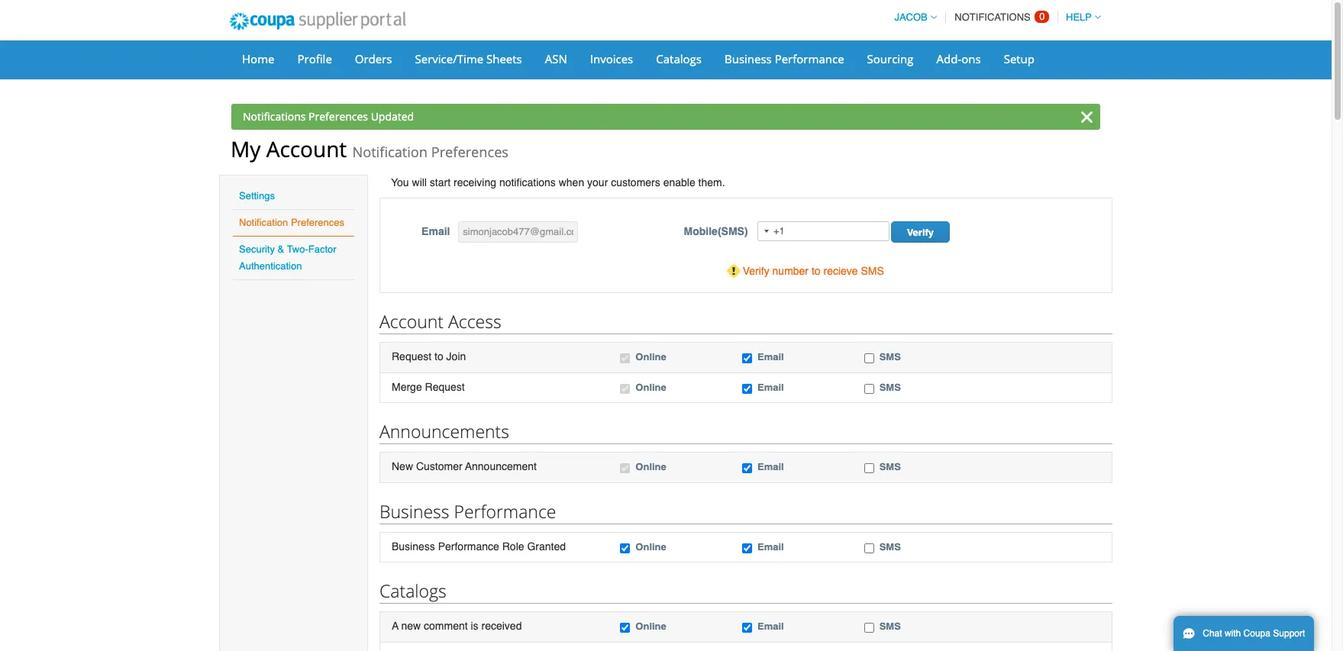Task type: describe. For each thing, give the bounding box(es) containing it.
notification preferences link
[[239, 217, 345, 228]]

0 vertical spatial account
[[266, 134, 347, 164]]

two-
[[287, 244, 309, 255]]

your
[[588, 176, 608, 189]]

email for comment
[[758, 621, 784, 633]]

sms for join
[[880, 351, 901, 363]]

email for join
[[758, 351, 784, 363]]

start
[[430, 176, 451, 189]]

will
[[412, 176, 427, 189]]

service/time sheets
[[415, 51, 522, 66]]

notifications 0
[[955, 11, 1046, 23]]

merge request
[[392, 381, 465, 393]]

0 vertical spatial business
[[725, 51, 772, 66]]

announcement
[[465, 461, 537, 473]]

catalogs link
[[647, 47, 712, 70]]

settings
[[239, 190, 275, 202]]

2 vertical spatial performance
[[438, 541, 500, 553]]

online for merge request
[[636, 382, 667, 393]]

home
[[242, 51, 275, 66]]

a
[[392, 621, 399, 633]]

invoices
[[590, 51, 634, 66]]

updated
[[371, 109, 414, 124]]

business performance inside business performance link
[[725, 51, 845, 66]]

you will start receiving notifications when your customers enable them.
[[391, 176, 726, 189]]

verify for verify number to recieve sms
[[743, 265, 770, 277]]

business performance link
[[715, 47, 855, 70]]

Telephone country code field
[[759, 222, 774, 241]]

new customer announcement
[[392, 461, 537, 473]]

catalogs inside "catalogs" link
[[657, 51, 702, 66]]

a new comment is received
[[392, 621, 522, 633]]

online for business performance role granted
[[636, 541, 667, 553]]

merge
[[392, 381, 422, 393]]

invoices link
[[581, 47, 644, 70]]

1 vertical spatial catalogs
[[380, 579, 447, 604]]

1 vertical spatial business
[[380, 499, 450, 524]]

is
[[471, 621, 479, 633]]

2 vertical spatial business
[[392, 541, 435, 553]]

0
[[1040, 11, 1046, 22]]

home link
[[232, 47, 285, 70]]

0 vertical spatial request
[[392, 351, 432, 363]]

with
[[1225, 629, 1242, 639]]

notifications for notifications 0
[[955, 11, 1031, 23]]

announcements
[[380, 420, 510, 444]]

profile
[[298, 51, 332, 66]]

service/time
[[415, 51, 484, 66]]

1 vertical spatial performance
[[454, 499, 557, 524]]

enable
[[664, 176, 696, 189]]

setup
[[1004, 51, 1035, 66]]

help link
[[1060, 11, 1102, 23]]

sheets
[[487, 51, 522, 66]]

chat
[[1204, 629, 1223, 639]]

business performance role granted
[[392, 541, 566, 553]]

verify for verify
[[907, 227, 934, 238]]

add-ons link
[[927, 47, 991, 70]]

customers
[[611, 176, 661, 189]]

notification inside 'my account notification preferences'
[[353, 143, 428, 161]]

verify number to recieve sms
[[743, 265, 885, 277]]

my account notification preferences
[[231, 134, 509, 164]]

sms for comment
[[880, 621, 901, 633]]

&
[[278, 244, 284, 255]]

0 horizontal spatial business performance
[[380, 499, 557, 524]]

authentication
[[239, 261, 302, 272]]

notifications preferences updated
[[243, 109, 414, 124]]

asn link
[[535, 47, 577, 70]]

jacob link
[[888, 11, 937, 23]]



Task type: vqa. For each thing, say whether or not it's contained in the screenshot.
State element
no



Task type: locate. For each thing, give the bounding box(es) containing it.
mobile(sms)
[[684, 225, 748, 238]]

comment
[[424, 621, 468, 633]]

2 online from the top
[[636, 382, 667, 393]]

1 horizontal spatial business performance
[[725, 51, 845, 66]]

notification preferences
[[239, 217, 345, 228]]

receiving
[[454, 176, 497, 189]]

email for announcement
[[758, 462, 784, 473]]

security & two-factor authentication link
[[239, 244, 337, 272]]

my
[[231, 134, 261, 164]]

0 vertical spatial business performance
[[725, 51, 845, 66]]

0 horizontal spatial account
[[266, 134, 347, 164]]

2 vertical spatial preferences
[[291, 217, 345, 228]]

0 vertical spatial preferences
[[309, 109, 368, 124]]

request down join
[[425, 381, 465, 393]]

0 horizontal spatial to
[[435, 351, 444, 363]]

0 horizontal spatial notification
[[239, 217, 288, 228]]

business performance
[[725, 51, 845, 66], [380, 499, 557, 524]]

4 online from the top
[[636, 541, 667, 553]]

0 horizontal spatial catalogs
[[380, 579, 447, 604]]

0 vertical spatial performance
[[775, 51, 845, 66]]

sourcing
[[868, 51, 914, 66]]

0 vertical spatial catalogs
[[657, 51, 702, 66]]

None checkbox
[[621, 354, 631, 364], [621, 384, 631, 394], [743, 464, 753, 474], [865, 544, 875, 554], [621, 624, 631, 634], [865, 624, 875, 634], [621, 354, 631, 364], [621, 384, 631, 394], [743, 464, 753, 474], [865, 544, 875, 554], [621, 624, 631, 634], [865, 624, 875, 634]]

0 vertical spatial notification
[[353, 143, 428, 161]]

1 horizontal spatial notification
[[353, 143, 428, 161]]

account up request to join
[[380, 309, 444, 334]]

1 vertical spatial to
[[435, 351, 444, 363]]

business
[[725, 51, 772, 66], [380, 499, 450, 524], [392, 541, 435, 553]]

add-
[[937, 51, 962, 66]]

sourcing link
[[858, 47, 924, 70]]

help
[[1067, 11, 1093, 23]]

+1 201-555-0123 text field
[[758, 222, 890, 241]]

notification
[[353, 143, 428, 161], [239, 217, 288, 228]]

notifications inside notifications 0
[[955, 11, 1031, 23]]

5 online from the top
[[636, 621, 667, 633]]

verify inside "button"
[[907, 227, 934, 238]]

navigation containing notifications 0
[[888, 2, 1102, 32]]

preferences up factor
[[291, 217, 345, 228]]

1 vertical spatial verify
[[743, 265, 770, 277]]

preferences for notifications preferences updated
[[309, 109, 368, 124]]

notifications up 'my'
[[243, 109, 306, 124]]

performance
[[775, 51, 845, 66], [454, 499, 557, 524], [438, 541, 500, 553]]

access
[[448, 309, 502, 334]]

chat with coupa support
[[1204, 629, 1306, 639]]

catalogs up 'new'
[[380, 579, 447, 604]]

coupa
[[1244, 629, 1271, 639]]

recieve
[[824, 265, 858, 277]]

preferences for notification preferences
[[291, 217, 345, 228]]

account down notifications preferences updated
[[266, 134, 347, 164]]

service/time sheets link
[[405, 47, 532, 70]]

None checkbox
[[743, 354, 753, 364], [865, 354, 875, 364], [743, 384, 753, 394], [865, 384, 875, 394], [621, 464, 631, 474], [865, 464, 875, 474], [621, 544, 631, 554], [743, 544, 753, 554], [743, 624, 753, 634], [743, 354, 753, 364], [865, 354, 875, 364], [743, 384, 753, 394], [865, 384, 875, 394], [621, 464, 631, 474], [865, 464, 875, 474], [621, 544, 631, 554], [743, 544, 753, 554], [743, 624, 753, 634]]

to left join
[[435, 351, 444, 363]]

to
[[812, 265, 821, 277], [435, 351, 444, 363]]

ons
[[962, 51, 982, 66]]

telephone country code image
[[765, 230, 769, 233]]

to left recieve
[[812, 265, 821, 277]]

setup link
[[995, 47, 1045, 70]]

1 horizontal spatial to
[[812, 265, 821, 277]]

number
[[773, 265, 809, 277]]

online for a new comment is received
[[636, 621, 667, 633]]

customer
[[416, 461, 463, 473]]

support
[[1274, 629, 1306, 639]]

account access
[[380, 309, 502, 334]]

preferences up receiving
[[431, 143, 509, 161]]

1 horizontal spatial catalogs
[[657, 51, 702, 66]]

profile link
[[288, 47, 342, 70]]

you
[[391, 176, 409, 189]]

factor
[[309, 244, 337, 255]]

notifications for notifications preferences updated
[[243, 109, 306, 124]]

sms for role
[[880, 541, 901, 553]]

preferences up 'my account notification preferences'
[[309, 109, 368, 124]]

3 online from the top
[[636, 462, 667, 473]]

notifications up ons
[[955, 11, 1031, 23]]

1 online from the top
[[636, 351, 667, 363]]

1 vertical spatial request
[[425, 381, 465, 393]]

add-ons
[[937, 51, 982, 66]]

when
[[559, 176, 585, 189]]

catalogs right invoices link
[[657, 51, 702, 66]]

request to join
[[392, 351, 466, 363]]

email for role
[[758, 541, 784, 553]]

request up merge
[[392, 351, 432, 363]]

jacob
[[895, 11, 928, 23]]

role
[[503, 541, 525, 553]]

security & two-factor authentication
[[239, 244, 337, 272]]

request
[[392, 351, 432, 363], [425, 381, 465, 393]]

1 vertical spatial account
[[380, 309, 444, 334]]

0 vertical spatial notifications
[[955, 11, 1031, 23]]

email
[[422, 225, 450, 238], [758, 351, 784, 363], [758, 382, 784, 393], [758, 462, 784, 473], [758, 541, 784, 553], [758, 621, 784, 633]]

new
[[392, 461, 413, 473]]

notification up the you
[[353, 143, 428, 161]]

orders link
[[345, 47, 402, 70]]

1 vertical spatial preferences
[[431, 143, 509, 161]]

sms
[[861, 265, 885, 277], [880, 351, 901, 363], [880, 382, 901, 393], [880, 462, 901, 473], [880, 541, 901, 553], [880, 621, 901, 633]]

notification down settings link
[[239, 217, 288, 228]]

verify button
[[891, 222, 951, 243]]

notifications
[[500, 176, 556, 189]]

catalogs
[[657, 51, 702, 66], [380, 579, 447, 604]]

None text field
[[459, 222, 579, 243]]

verify
[[907, 227, 934, 238], [743, 265, 770, 277]]

sms for announcement
[[880, 462, 901, 473]]

security
[[239, 244, 275, 255]]

0 horizontal spatial notifications
[[243, 109, 306, 124]]

1 horizontal spatial verify
[[907, 227, 934, 238]]

notifications
[[955, 11, 1031, 23], [243, 109, 306, 124]]

0 vertical spatial to
[[812, 265, 821, 277]]

0 horizontal spatial verify
[[743, 265, 770, 277]]

granted
[[527, 541, 566, 553]]

received
[[482, 621, 522, 633]]

settings link
[[239, 190, 275, 202]]

account
[[266, 134, 347, 164], [380, 309, 444, 334]]

join
[[447, 351, 466, 363]]

online
[[636, 351, 667, 363], [636, 382, 667, 393], [636, 462, 667, 473], [636, 541, 667, 553], [636, 621, 667, 633]]

1 horizontal spatial account
[[380, 309, 444, 334]]

asn
[[545, 51, 568, 66]]

online for request to join
[[636, 351, 667, 363]]

1 vertical spatial notifications
[[243, 109, 306, 124]]

them.
[[699, 176, 726, 189]]

navigation
[[888, 2, 1102, 32]]

0 vertical spatial verify
[[907, 227, 934, 238]]

chat with coupa support button
[[1174, 617, 1315, 652]]

preferences
[[309, 109, 368, 124], [431, 143, 509, 161], [291, 217, 345, 228]]

1 horizontal spatial notifications
[[955, 11, 1031, 23]]

coupa supplier portal image
[[219, 2, 416, 40]]

new
[[401, 621, 421, 633]]

1 vertical spatial business performance
[[380, 499, 557, 524]]

preferences inside 'my account notification preferences'
[[431, 143, 509, 161]]

1 vertical spatial notification
[[239, 217, 288, 228]]

orders
[[355, 51, 392, 66]]

online for new customer announcement
[[636, 462, 667, 473]]



